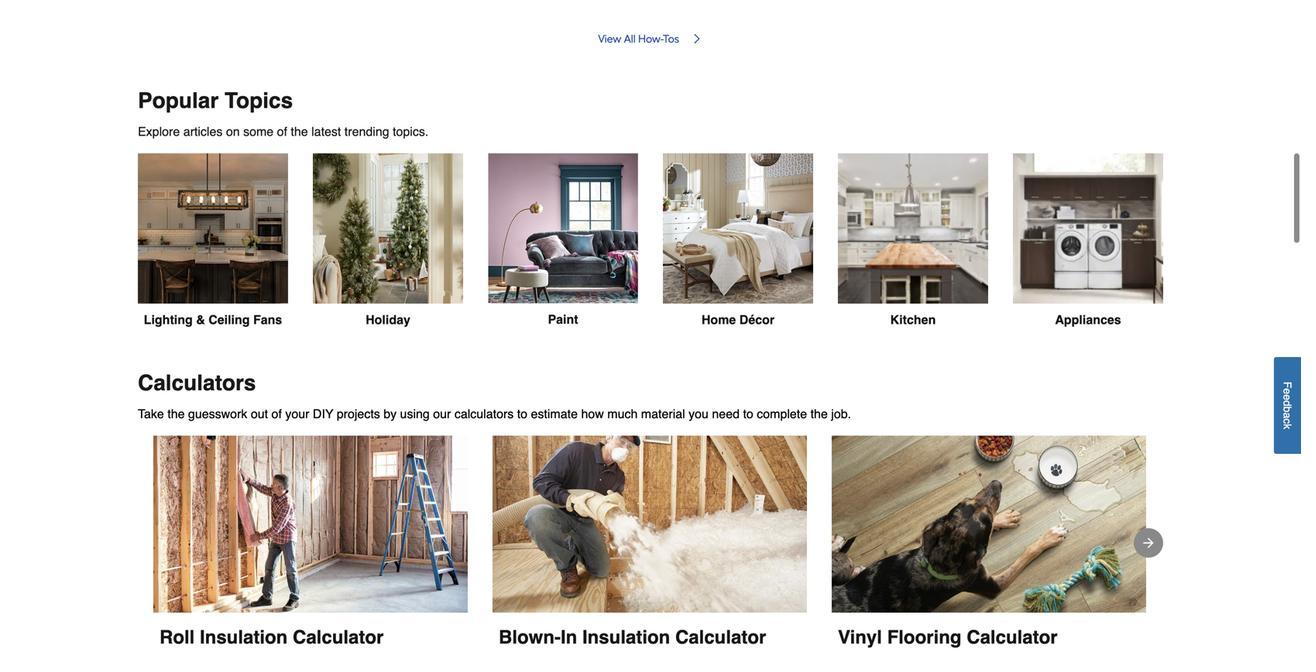 Task type: describe. For each thing, give the bounding box(es) containing it.
our
[[433, 407, 451, 421]]

view all how-tos
[[598, 32, 680, 45]]

a farmhouse-style hanging light with five lighted bulbs over a kitchen island. image
[[138, 154, 288, 304]]

diy
[[313, 407, 334, 421]]

kitchen link
[[838, 154, 989, 327]]

in
[[561, 627, 577, 648]]

topics
[[225, 88, 293, 113]]

home décor
[[702, 313, 775, 327]]

articles
[[183, 125, 223, 139]]

calculator for roll insulation calculator
[[293, 627, 384, 648]]

a living room and sunroom decorated with lighted christmas trees, a wreath and garland. image
[[313, 154, 463, 304]]

ceiling
[[209, 313, 250, 327]]

1 horizontal spatial the
[[291, 125, 308, 139]]

need
[[712, 407, 740, 421]]

a
[[1282, 413, 1294, 419]]

lighting & ceiling fans
[[144, 313, 282, 327]]

take
[[138, 407, 164, 421]]

f e e d b a c k button
[[1275, 357, 1302, 454]]

take the guesswork out of your diy projects by using our calculators to estimate how much material you need to complete the job.
[[138, 407, 852, 421]]

chevron right image
[[691, 33, 703, 45]]

&
[[196, 313, 205, 327]]

material
[[641, 407, 685, 421]]

a bedroom with brown wood paneling, a white dresser and a bed with beige and brown blankets. image
[[663, 154, 814, 304]]

holiday
[[366, 313, 411, 327]]

b
[[1282, 407, 1294, 413]]

a man installing faced insulation between the wall studs of a building. image
[[153, 436, 468, 620]]

of for popular topics
[[277, 125, 287, 139]]

some
[[243, 125, 274, 139]]

k
[[1282, 424, 1294, 430]]

white side-by-side washer and dryer set between brown cabinets in a laundry room with a window. image
[[1013, 154, 1164, 304]]

a white kitchen, stainless steel appliances, butcher block center island and dark wood flooring. image
[[838, 154, 989, 304]]

2 horizontal spatial the
[[811, 407, 828, 421]]

roll insulation calculator link
[[153, 436, 468, 650]]

1 to from the left
[[517, 407, 528, 421]]

lighting
[[144, 313, 193, 327]]

how-
[[639, 32, 663, 45]]

a dog on a wood-look vinyl plank floor next to a food dish, a bowl with spilled water and a toy. image
[[832, 436, 1147, 620]]

calculators
[[455, 407, 514, 421]]

out
[[251, 407, 268, 421]]

by
[[384, 407, 397, 421]]

guesswork
[[188, 407, 247, 421]]

popular topics
[[138, 88, 293, 113]]

c
[[1282, 419, 1294, 424]]

blown-
[[499, 627, 561, 648]]

blown-in insulation calculator link
[[493, 436, 807, 650]]



Task type: locate. For each thing, give the bounding box(es) containing it.
the left latest
[[291, 125, 308, 139]]

a man using a machine to add blown-in insulation between the joists in an attic. image
[[493, 436, 807, 620]]

of right the 'some'
[[277, 125, 287, 139]]

blown-in insulation calculator
[[499, 627, 767, 648]]

the
[[291, 125, 308, 139], [168, 407, 185, 421], [811, 407, 828, 421]]

arrow right image
[[1141, 535, 1157, 551]]

flooring
[[888, 627, 962, 648]]

insulation right roll
[[200, 627, 288, 648]]

2 insulation from the left
[[583, 627, 670, 648]]

f
[[1282, 382, 1294, 389]]

paint
[[548, 312, 578, 327]]

holiday link
[[313, 154, 463, 327]]

d
[[1282, 401, 1294, 407]]

insulation
[[200, 627, 288, 648], [583, 627, 670, 648]]

estimate
[[531, 407, 578, 421]]

0 horizontal spatial calculator
[[293, 627, 384, 648]]

1 vertical spatial of
[[272, 407, 282, 421]]

3 calculator from the left
[[967, 627, 1058, 648]]

latest
[[312, 125, 341, 139]]

2 calculator from the left
[[676, 627, 767, 648]]

1 calculator from the left
[[293, 627, 384, 648]]

1 horizontal spatial calculator
[[676, 627, 767, 648]]

of right 'out'
[[272, 407, 282, 421]]

of
[[277, 125, 287, 139], [272, 407, 282, 421]]

to
[[517, 407, 528, 421], [743, 407, 754, 421]]

0 horizontal spatial the
[[168, 407, 185, 421]]

calculator for vinyl flooring calculator
[[967, 627, 1058, 648]]

trending
[[345, 125, 389, 139]]

the left job.
[[811, 407, 828, 421]]

vinyl flooring calculator
[[838, 627, 1058, 648]]

the right take
[[168, 407, 185, 421]]

job.
[[832, 407, 852, 421]]

appliances link
[[1013, 154, 1164, 327]]

2 to from the left
[[743, 407, 754, 421]]

view
[[598, 32, 622, 45]]

1 insulation from the left
[[200, 627, 288, 648]]

topics.
[[393, 125, 429, 139]]

e up b
[[1282, 395, 1294, 401]]

1 e from the top
[[1282, 389, 1294, 395]]

your
[[285, 407, 310, 421]]

e
[[1282, 389, 1294, 395], [1282, 395, 1294, 401]]

roll insulation calculator
[[160, 627, 384, 648]]

insulation right in
[[583, 627, 670, 648]]

0 horizontal spatial to
[[517, 407, 528, 421]]

vinyl flooring calculator link
[[832, 436, 1147, 650]]

f e e d b a c k
[[1282, 382, 1294, 430]]

appliances
[[1056, 313, 1122, 327]]

home
[[702, 313, 736, 327]]

vinyl
[[838, 627, 882, 648]]

home décor link
[[663, 154, 814, 327]]

to left estimate
[[517, 407, 528, 421]]

to right need
[[743, 407, 754, 421]]

of for calculators
[[272, 407, 282, 421]]

décor
[[740, 313, 775, 327]]

0 vertical spatial of
[[277, 125, 287, 139]]

1 horizontal spatial to
[[743, 407, 754, 421]]

lighting & ceiling fans link
[[138, 154, 288, 327]]

popular
[[138, 88, 219, 113]]

using
[[400, 407, 430, 421]]

on
[[226, 125, 240, 139]]

calculators
[[138, 371, 256, 396]]

you
[[689, 407, 709, 421]]

1 horizontal spatial insulation
[[583, 627, 670, 648]]

roll
[[160, 627, 195, 648]]

calculator
[[293, 627, 384, 648], [676, 627, 767, 648], [967, 627, 1058, 648]]

tos
[[663, 32, 680, 45]]

explore articles on some of the latest trending topics.
[[138, 125, 429, 139]]

2 horizontal spatial calculator
[[967, 627, 1058, 648]]

all
[[624, 32, 636, 45]]

a living room with a violet accent wall, a window with blue casing and a gray sofa. image
[[488, 154, 638, 303]]

paint link
[[488, 154, 638, 327]]

explore
[[138, 125, 180, 139]]

projects
[[337, 407, 380, 421]]

fans
[[253, 313, 282, 327]]

view all how-tos link
[[138, 32, 1164, 45]]

2 e from the top
[[1282, 395, 1294, 401]]

complete
[[757, 407, 807, 421]]

how
[[581, 407, 604, 421]]

0 horizontal spatial insulation
[[200, 627, 288, 648]]

e up "d"
[[1282, 389, 1294, 395]]

kitchen
[[891, 313, 936, 327]]

much
[[608, 407, 638, 421]]



Task type: vqa. For each thing, say whether or not it's contained in the screenshot.
c
yes



